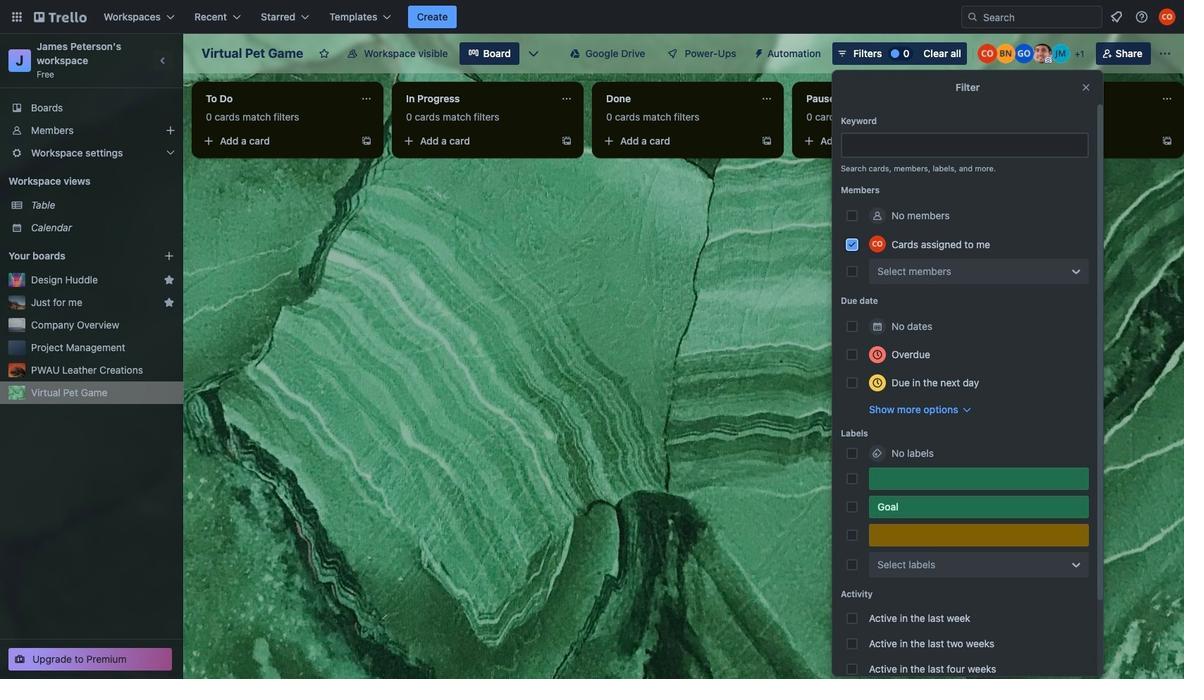 Task type: vqa. For each thing, say whether or not it's contained in the screenshot.
Consul related to servers
no



Task type: locate. For each thing, give the bounding box(es) containing it.
color: green, title: "goal" element
[[870, 496, 1090, 518]]

color: green, title: none element
[[870, 468, 1090, 490]]

2 horizontal spatial create from template… image
[[962, 135, 973, 147]]

sm image
[[748, 42, 768, 62]]

starred icon image
[[164, 274, 175, 286], [164, 297, 175, 308]]

jeremy miller (jeremymiller198) image
[[1052, 44, 1071, 63]]

0 vertical spatial starred icon image
[[164, 274, 175, 286]]

0 vertical spatial christina overa (christinaovera) image
[[1160, 8, 1177, 25]]

0 horizontal spatial create from template… image
[[361, 135, 372, 147]]

1 create from template… image from the left
[[361, 135, 372, 147]]

1 horizontal spatial create from template… image
[[762, 135, 773, 147]]

create from template… image
[[361, 135, 372, 147], [1162, 135, 1174, 147]]

Enter a keyword… text field
[[841, 133, 1090, 158]]

show menu image
[[1159, 47, 1173, 61]]

james peterson (jamespeterson93) image
[[1033, 44, 1053, 63]]

2 create from template… image from the left
[[1162, 135, 1174, 147]]

0 horizontal spatial christina overa (christinaovera) image
[[870, 236, 887, 253]]

2 create from template… image from the left
[[762, 135, 773, 147]]

0 horizontal spatial create from template… image
[[561, 135, 573, 147]]

star or unstar board image
[[319, 48, 330, 59]]

1 vertical spatial starred icon image
[[164, 297, 175, 308]]

christina overa (christinaovera) image
[[1160, 8, 1177, 25], [870, 236, 887, 253]]

None text field
[[197, 87, 355, 110], [398, 87, 556, 110], [598, 87, 756, 110], [798, 87, 956, 110], [999, 87, 1157, 110], [197, 87, 355, 110], [398, 87, 556, 110], [598, 87, 756, 110], [798, 87, 956, 110], [999, 87, 1157, 110]]

search image
[[968, 11, 979, 23]]

create from template… image
[[561, 135, 573, 147], [762, 135, 773, 147], [962, 135, 973, 147]]

close popover image
[[1081, 82, 1093, 93]]

Search field
[[979, 7, 1102, 27]]

1 horizontal spatial create from template… image
[[1162, 135, 1174, 147]]



Task type: describe. For each thing, give the bounding box(es) containing it.
christina overa (christinaovera) image
[[978, 44, 998, 63]]

primary element
[[0, 0, 1185, 34]]

back to home image
[[34, 6, 87, 28]]

add board image
[[164, 250, 175, 262]]

this member is an admin of this board. image
[[1046, 57, 1052, 63]]

customize views image
[[527, 47, 541, 61]]

open information menu image
[[1136, 10, 1150, 24]]

ben nelson (bennelson96) image
[[997, 44, 1016, 63]]

1 starred icon image from the top
[[164, 274, 175, 286]]

Board name text field
[[195, 42, 311, 65]]

2 starred icon image from the top
[[164, 297, 175, 308]]

1 horizontal spatial christina overa (christinaovera) image
[[1160, 8, 1177, 25]]

3 create from template… image from the left
[[962, 135, 973, 147]]

0 notifications image
[[1109, 8, 1126, 25]]

1 create from template… image from the left
[[561, 135, 573, 147]]

gary orlando (garyorlando) image
[[1015, 44, 1035, 63]]

google drive icon image
[[570, 49, 580, 59]]

1 vertical spatial christina overa (christinaovera) image
[[870, 236, 887, 253]]

workspace navigation collapse icon image
[[154, 51, 174, 71]]

your boards with 6 items element
[[8, 248, 142, 265]]

color: yellow, title: none element
[[870, 524, 1090, 547]]



